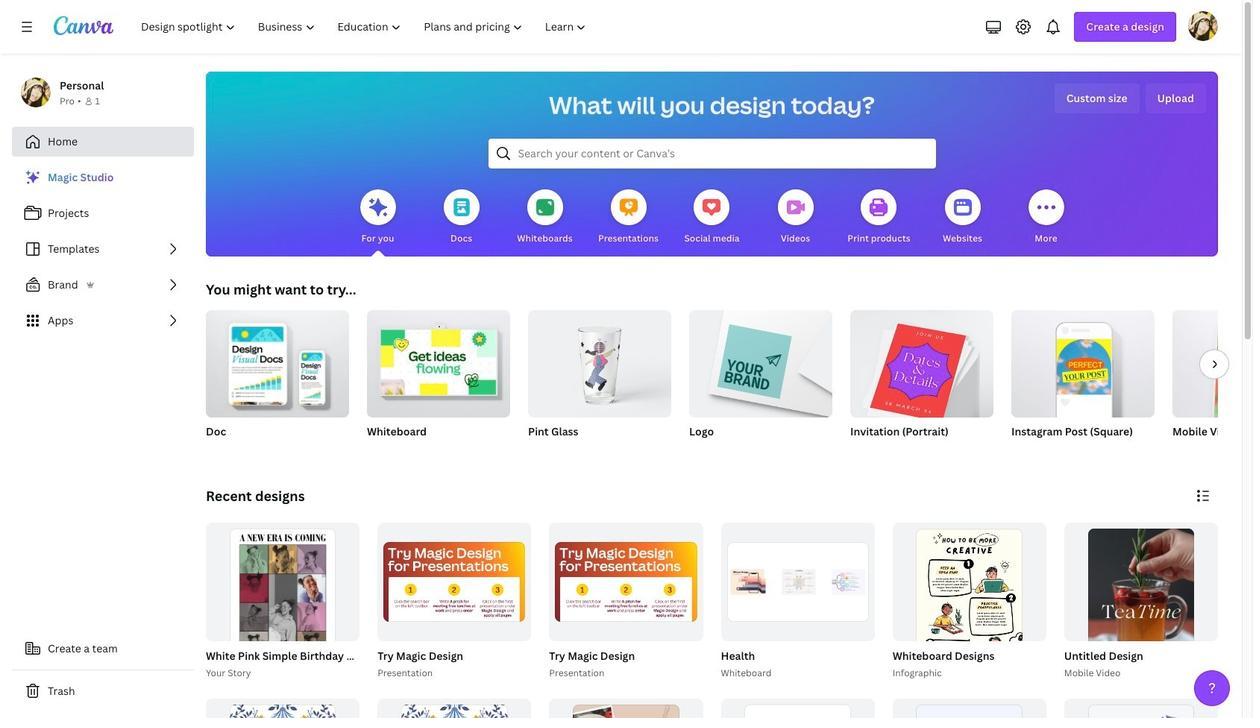 Task type: locate. For each thing, give the bounding box(es) containing it.
None search field
[[488, 139, 936, 169]]

group
[[206, 304, 349, 458], [206, 304, 349, 418], [689, 304, 833, 458], [689, 304, 833, 418], [850, 304, 994, 458], [850, 304, 994, 423], [1012, 304, 1155, 458], [1012, 304, 1155, 418], [367, 310, 510, 458], [367, 310, 510, 418], [528, 310, 671, 458], [1173, 310, 1253, 458], [1173, 310, 1253, 418], [203, 523, 509, 718], [206, 523, 360, 718], [375, 523, 531, 681], [378, 523, 531, 641], [546, 523, 703, 681], [549, 523, 703, 641], [718, 523, 875, 681], [721, 523, 875, 641], [890, 523, 1047, 718], [893, 523, 1047, 718], [1061, 523, 1218, 718], [1064, 523, 1218, 718], [206, 699, 360, 718], [378, 699, 531, 718], [549, 699, 703, 718], [721, 699, 875, 718], [893, 699, 1047, 718], [1064, 699, 1218, 718]]

Search search field
[[518, 140, 906, 168]]

list
[[12, 163, 194, 336]]



Task type: vqa. For each thing, say whether or not it's contained in the screenshot.
Number Field
no



Task type: describe. For each thing, give the bounding box(es) containing it.
top level navigation element
[[131, 12, 599, 42]]

stephanie aranda image
[[1188, 11, 1218, 41]]



